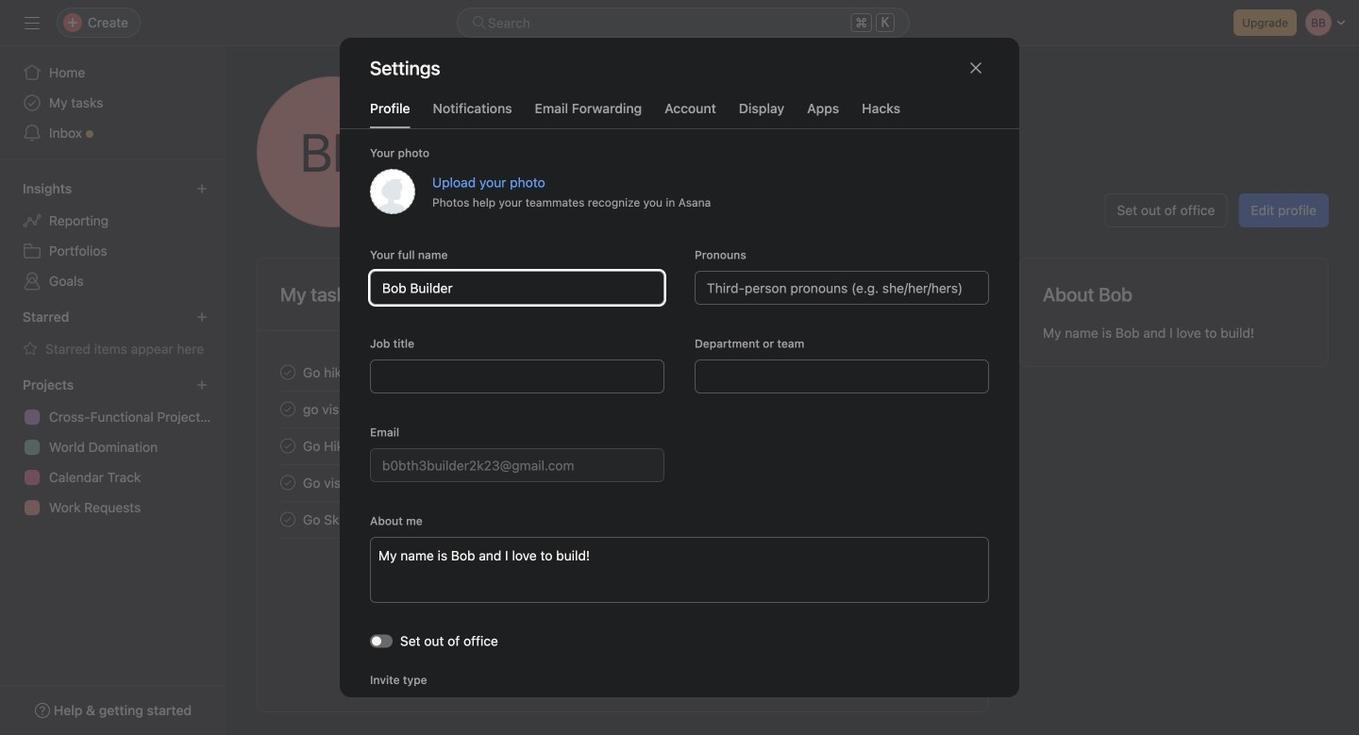 Task type: locate. For each thing, give the bounding box(es) containing it.
global element
[[0, 46, 227, 160]]

0 vertical spatial mark complete checkbox
[[277, 435, 299, 457]]

Mark complete checkbox
[[277, 435, 299, 457], [277, 508, 299, 531]]

2 mark complete checkbox from the top
[[277, 398, 299, 421]]

2 list item from the top
[[258, 391, 988, 428]]

5 mark complete image from the top
[[277, 508, 299, 531]]

switch
[[370, 635, 393, 648]]

1 vertical spatial mark complete checkbox
[[277, 508, 299, 531]]

3 mark complete checkbox from the top
[[277, 472, 299, 494]]

None text field
[[370, 360, 665, 394]]

insights element
[[0, 172, 227, 300]]

list item
[[258, 354, 988, 391], [258, 391, 988, 428]]

Third-person pronouns (e.g. she/her/hers) text field
[[695, 271, 989, 305]]

1 vertical spatial mark complete checkbox
[[277, 398, 299, 421]]

projects element
[[0, 368, 227, 527]]

dialog
[[340, 38, 1020, 735]]

3 mark complete image from the top
[[277, 435, 299, 457]]

0 vertical spatial mark complete checkbox
[[277, 361, 299, 384]]

settings tab list
[[340, 98, 1020, 129]]

None text field
[[370, 271, 665, 305], [695, 360, 989, 394], [370, 448, 665, 482], [370, 271, 665, 305], [695, 360, 989, 394], [370, 448, 665, 482]]

Mark complete checkbox
[[277, 361, 299, 384], [277, 398, 299, 421], [277, 472, 299, 494]]

close this dialog image
[[969, 60, 984, 76]]

starred element
[[0, 300, 227, 368]]

1 mark complete checkbox from the top
[[277, 435, 299, 457]]

2 vertical spatial mark complete checkbox
[[277, 472, 299, 494]]

mark complete image
[[277, 361, 299, 384], [277, 398, 299, 421], [277, 435, 299, 457], [277, 472, 299, 494], [277, 508, 299, 531]]

2 mark complete image from the top
[[277, 398, 299, 421]]

I usually work from 9am-5pm PST. Feel free to assign me a task with a due date anytime. Also, I love dogs! text field
[[370, 537, 989, 603]]



Task type: vqa. For each thing, say whether or not it's contained in the screenshot.
get associated with organized
no



Task type: describe. For each thing, give the bounding box(es) containing it.
2 mark complete checkbox from the top
[[277, 508, 299, 531]]

upload new photo image
[[370, 169, 415, 214]]

1 mark complete image from the top
[[277, 361, 299, 384]]

hide sidebar image
[[25, 15, 40, 30]]

1 list item from the top
[[258, 354, 988, 391]]

1 mark complete checkbox from the top
[[277, 361, 299, 384]]

4 mark complete image from the top
[[277, 472, 299, 494]]



